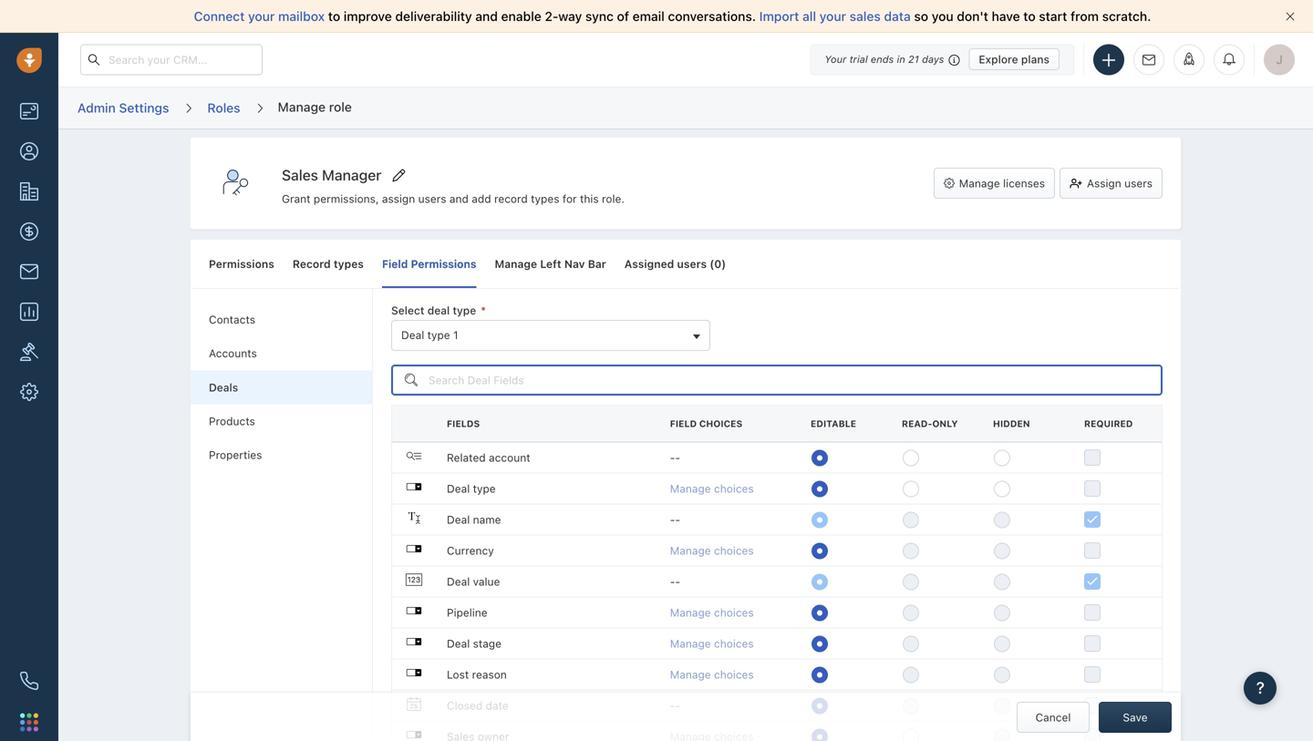 Task type: vqa. For each thing, say whether or not it's contained in the screenshot.
topmost type
yes



Task type: locate. For each thing, give the bounding box(es) containing it.
conversations.
[[668, 9, 756, 24]]

0 vertical spatial and
[[475, 9, 498, 24]]

users right assign on the top
[[418, 193, 446, 205]]

0 horizontal spatial your
[[248, 9, 275, 24]]

deal type
[[447, 483, 496, 495]]

related account
[[447, 451, 530, 464]]

reason
[[472, 669, 507, 681]]

1 to from the left
[[328, 9, 340, 24]]

name
[[473, 514, 501, 526]]

of
[[617, 9, 629, 24]]

manage licenses button
[[934, 168, 1055, 199]]

4 -- from the top
[[670, 700, 680, 712]]

role.
[[602, 193, 625, 205]]

2 permissions from the left
[[411, 258, 476, 270]]

type left 1
[[427, 329, 450, 342]]

1 -- from the top
[[670, 451, 680, 464]]

nav
[[564, 258, 585, 270]]

field
[[670, 419, 697, 429]]

manager
[[322, 167, 381, 184]]

2 -- from the top
[[670, 514, 680, 526]]

deal inside deal type 1 button
[[401, 329, 424, 342]]

manage left nav bar
[[495, 258, 606, 270]]

0 vertical spatial manage
[[278, 99, 326, 114]]

1 vertical spatial type
[[427, 329, 450, 342]]

type
[[453, 304, 476, 317], [427, 329, 450, 342], [473, 483, 496, 495]]

properties image
[[20, 343, 38, 361]]

read-only
[[902, 419, 958, 429]]

1
[[453, 329, 458, 342]]

0 vertical spatial types
[[531, 193, 559, 205]]

2 vertical spatial type
[[473, 483, 496, 495]]

properties
[[209, 449, 262, 462]]

roles link
[[206, 94, 241, 122]]

connect
[[194, 9, 245, 24]]

1 horizontal spatial permissions
[[411, 258, 476, 270]]

2 vertical spatial manage
[[495, 258, 537, 270]]

manage inside button
[[959, 177, 1000, 190]]

all
[[803, 9, 816, 24]]

only
[[932, 419, 958, 429]]

manage
[[278, 99, 326, 114], [959, 177, 1000, 190], [495, 258, 537, 270]]

value
[[473, 576, 500, 588]]

types right record
[[334, 258, 364, 270]]

your right all
[[820, 9, 846, 24]]

closed date
[[447, 700, 509, 712]]

what's new image
[[1183, 52, 1196, 65]]

manage role
[[278, 99, 352, 114]]

explore plans link
[[969, 48, 1060, 70]]

and left add
[[449, 193, 469, 205]]

permissions link
[[209, 240, 274, 288]]

manage left licenses
[[959, 177, 1000, 190]]

permissions
[[209, 258, 274, 270], [411, 258, 476, 270]]

1 vertical spatial and
[[449, 193, 469, 205]]

assign users button
[[1060, 168, 1163, 199]]

admin settings
[[78, 100, 169, 115]]

types left for
[[531, 193, 559, 205]]

manage left "left"
[[495, 258, 537, 270]]

21
[[908, 53, 919, 65]]

to left start
[[1024, 9, 1036, 24]]

1 horizontal spatial to
[[1024, 9, 1036, 24]]

improve
[[344, 9, 392, 24]]

read-
[[902, 419, 932, 429]]

0
[[714, 258, 722, 270]]

Search your CRM... text field
[[80, 44, 263, 75]]

0 vertical spatial type
[[453, 304, 476, 317]]

manage left role
[[278, 99, 326, 114]]

and left the enable
[[475, 9, 498, 24]]

type up name at the bottom of the page
[[473, 483, 496, 495]]

2 vertical spatial users
[[677, 258, 707, 270]]

phone element
[[11, 663, 47, 699]]

2 to from the left
[[1024, 9, 1036, 24]]

-
[[670, 451, 675, 464], [675, 451, 680, 464], [670, 514, 675, 526], [675, 514, 680, 526], [670, 576, 675, 588], [675, 576, 680, 588], [670, 700, 675, 712], [675, 700, 680, 712]]

1 horizontal spatial users
[[677, 258, 707, 270]]

permissions,
[[314, 193, 379, 205]]

permissions up 'deal'
[[411, 258, 476, 270]]

assign
[[1087, 177, 1122, 190]]

deal left value
[[447, 576, 470, 588]]

0 vertical spatial users
[[1125, 177, 1153, 190]]

1 your from the left
[[248, 9, 275, 24]]

assign users
[[1087, 177, 1153, 190]]

permissions up the contacts
[[209, 258, 274, 270]]

users for assigned users ( 0 )
[[677, 258, 707, 270]]

2 horizontal spatial users
[[1125, 177, 1153, 190]]

way
[[558, 9, 582, 24]]

account
[[489, 451, 530, 464]]

so
[[914, 9, 928, 24]]

1 horizontal spatial your
[[820, 9, 846, 24]]

deal left name at the bottom of the page
[[447, 514, 470, 526]]

Search Deal Fields text field
[[391, 365, 1163, 396]]

scratch.
[[1102, 9, 1151, 24]]

grant permissions, assign users and add record types for this role.
[[282, 193, 625, 205]]

your left 'mailbox' in the top left of the page
[[248, 9, 275, 24]]

connect your mailbox to improve deliverability and enable 2-way sync of email conversations. import all your sales data so you don't have to start from scratch.
[[194, 9, 1151, 24]]

deal down "select"
[[401, 329, 424, 342]]

record types
[[293, 258, 364, 270]]

users right 'assign'
[[1125, 177, 1153, 190]]

1 vertical spatial users
[[418, 193, 446, 205]]

deal down related
[[447, 483, 470, 495]]

field choices
[[670, 419, 743, 429]]

role
[[329, 99, 352, 114]]

deal value
[[447, 576, 500, 588]]

deal for deal value
[[447, 576, 470, 588]]

from
[[1071, 9, 1099, 24]]

users inside button
[[1125, 177, 1153, 190]]

assigned
[[625, 258, 674, 270]]

your
[[248, 9, 275, 24], [820, 9, 846, 24]]

users left "("
[[677, 258, 707, 270]]

cancel
[[1036, 711, 1071, 724]]

have
[[992, 9, 1020, 24]]

fields
[[447, 419, 480, 429]]

type for deal type
[[473, 483, 496, 495]]

deal type 1 button
[[391, 320, 710, 351]]

1 permissions from the left
[[209, 258, 274, 270]]

0 horizontal spatial manage
[[278, 99, 326, 114]]

mailbox
[[278, 9, 325, 24]]

ends
[[871, 53, 894, 65]]

freshworks switcher image
[[20, 713, 38, 732]]

1 horizontal spatial and
[[475, 9, 498, 24]]

2-
[[545, 9, 558, 24]]

pipeline
[[447, 607, 488, 619]]

deal for deal stage
[[447, 638, 470, 650]]

0 horizontal spatial to
[[328, 9, 340, 24]]

1 vertical spatial manage
[[959, 177, 1000, 190]]

connect your mailbox link
[[194, 9, 328, 24]]

deals
[[209, 381, 238, 394]]

3 -- from the top
[[670, 576, 680, 588]]

deal left stage
[[447, 638, 470, 650]]

assign
[[382, 193, 415, 205]]

type inside button
[[427, 329, 450, 342]]

type right 'deal'
[[453, 304, 476, 317]]

to right 'mailbox' in the top left of the page
[[328, 9, 340, 24]]

grant
[[282, 193, 311, 205]]

start
[[1039, 9, 1067, 24]]

0 horizontal spatial and
[[449, 193, 469, 205]]

deal
[[401, 329, 424, 342], [447, 483, 470, 495], [447, 514, 470, 526], [447, 576, 470, 588], [447, 638, 470, 650]]

select deal type
[[391, 304, 476, 317]]

0 horizontal spatial permissions
[[209, 258, 274, 270]]

currency
[[447, 545, 494, 557]]

users
[[1125, 177, 1153, 190], [418, 193, 446, 205], [677, 258, 707, 270]]

1 horizontal spatial manage
[[495, 258, 537, 270]]

1 vertical spatial types
[[334, 258, 364, 270]]

2 horizontal spatial manage
[[959, 177, 1000, 190]]

sync
[[585, 9, 614, 24]]

--
[[670, 451, 680, 464], [670, 514, 680, 526], [670, 576, 680, 588], [670, 700, 680, 712]]

send email image
[[1143, 54, 1155, 66]]

field permissions link
[[382, 240, 476, 288]]



Task type: describe. For each thing, give the bounding box(es) containing it.
settings
[[119, 100, 169, 115]]

email
[[633, 9, 665, 24]]

explore plans
[[979, 53, 1050, 66]]

manage for manage licenses
[[959, 177, 1000, 190]]

required
[[1084, 419, 1133, 429]]

deal stage
[[447, 638, 502, 650]]

field permissions
[[382, 258, 476, 270]]

explore
[[979, 53, 1018, 66]]

import all your sales data link
[[759, 9, 914, 24]]

deal type 1
[[401, 329, 458, 342]]

record types link
[[293, 240, 364, 288]]

deal for deal type 1
[[401, 329, 424, 342]]

accounts
[[209, 347, 257, 360]]

record
[[494, 193, 528, 205]]

you
[[932, 9, 954, 24]]

2 your from the left
[[820, 9, 846, 24]]

-- for account
[[670, 451, 680, 464]]

choices
[[699, 419, 743, 429]]

manage left nav bar link
[[495, 240, 606, 288]]

save button
[[1099, 702, 1172, 733]]

manage for manage left nav bar
[[495, 258, 537, 270]]

lost reason
[[447, 669, 507, 681]]

)
[[722, 258, 726, 270]]

admin
[[78, 100, 116, 115]]

closed
[[447, 700, 483, 712]]

-- for date
[[670, 700, 680, 712]]

manage licenses
[[959, 177, 1045, 190]]

in
[[897, 53, 905, 65]]

deal name
[[447, 514, 501, 526]]

data
[[884, 9, 911, 24]]

your
[[825, 53, 847, 65]]

permissions inside 'field permissions' link
[[411, 258, 476, 270]]

for
[[563, 193, 577, 205]]

assigned users ( 0 )
[[625, 258, 726, 270]]

select
[[391, 304, 424, 317]]

bar
[[588, 258, 606, 270]]

lost
[[447, 669, 469, 681]]

deal for deal type
[[447, 483, 470, 495]]

editable
[[811, 419, 856, 429]]

search image
[[405, 371, 418, 390]]

0 horizontal spatial users
[[418, 193, 446, 205]]

related
[[447, 451, 486, 464]]

users for assign users
[[1125, 177, 1153, 190]]

sales
[[850, 9, 881, 24]]

don't
[[957, 9, 988, 24]]

type for deal type 1
[[427, 329, 450, 342]]

products
[[209, 415, 255, 428]]

deal
[[427, 304, 450, 317]]

days
[[922, 53, 944, 65]]

manage for manage role
[[278, 99, 326, 114]]

admin settings link
[[77, 94, 170, 122]]

sales
[[282, 167, 318, 184]]

deal for deal name
[[447, 514, 470, 526]]

-- for value
[[670, 576, 680, 588]]

import
[[759, 9, 799, 24]]

licenses
[[1003, 177, 1045, 190]]

cancel button
[[1017, 702, 1090, 733]]

close image
[[1286, 12, 1295, 21]]

left
[[540, 258, 561, 270]]

phone image
[[20, 672, 38, 690]]

1 horizontal spatial types
[[531, 193, 559, 205]]

field
[[382, 258, 408, 270]]

enable
[[501, 9, 542, 24]]

your trial ends in 21 days
[[825, 53, 944, 65]]

hidden
[[993, 419, 1030, 429]]

roles
[[207, 100, 240, 115]]

0 horizontal spatial types
[[334, 258, 364, 270]]

date
[[486, 700, 509, 712]]

-- for name
[[670, 514, 680, 526]]

add
[[472, 193, 491, 205]]

sales manager
[[282, 167, 381, 184]]

contacts
[[209, 313, 255, 326]]



